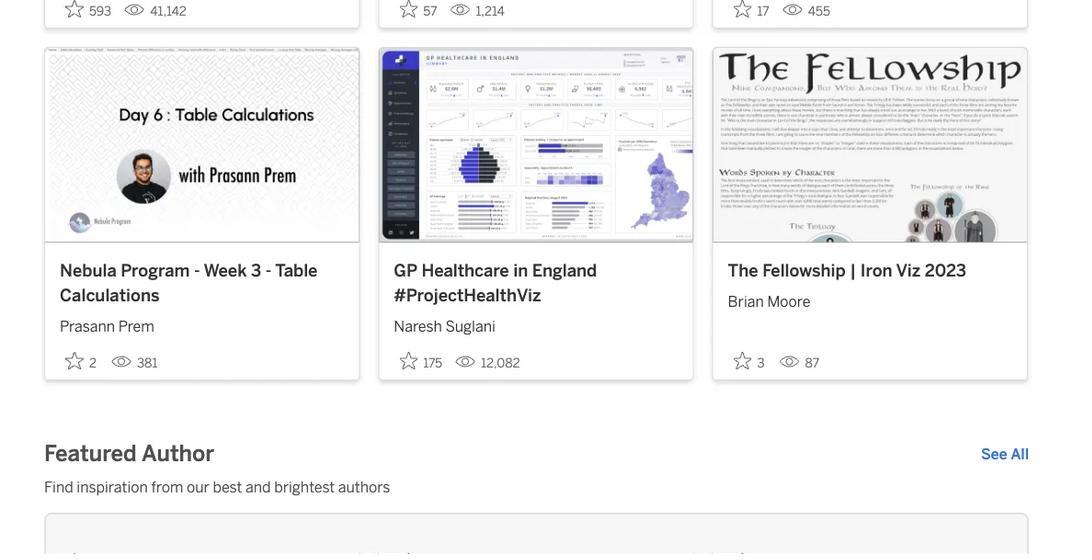 Task type: describe. For each thing, give the bounding box(es) containing it.
41,142
[[150, 4, 186, 19]]

593
[[89, 4, 111, 19]]

from
[[151, 479, 183, 497]]

12,082
[[481, 356, 520, 371]]

1,214
[[476, 4, 505, 19]]

suglani
[[446, 319, 496, 336]]

featured author
[[44, 442, 215, 468]]

2
[[89, 356, 97, 371]]

87 views element
[[772, 349, 827, 379]]

workbook thumbnail image for england
[[379, 48, 693, 243]]

naresh suglani link
[[394, 309, 678, 338]]

2023
[[925, 261, 967, 281]]

featured
[[44, 442, 137, 468]]

iron
[[861, 261, 893, 281]]

see all
[[981, 446, 1029, 464]]

gp healthcare in england #projecthealthviz link
[[394, 258, 678, 309]]

nebula
[[60, 261, 117, 281]]

week
[[204, 261, 247, 281]]

3 inside nebula program - week 3 - table calculations
[[251, 261, 261, 281]]

healthcare
[[422, 261, 509, 281]]

naresh suglani
[[394, 319, 496, 336]]

nebula program - week 3 - table calculations
[[60, 261, 318, 306]]

workbook thumbnail image for iron
[[713, 48, 1027, 243]]

program
[[121, 261, 190, 281]]

see all featured authors element
[[981, 444, 1029, 466]]

add favorite button for 455
[[728, 0, 775, 24]]

12,082 views element
[[448, 349, 528, 379]]

455 views element
[[775, 0, 838, 26]]

all
[[1011, 446, 1029, 464]]

see
[[981, 446, 1008, 464]]

#projecthealthviz
[[394, 286, 541, 306]]

author
[[142, 442, 215, 468]]

17
[[758, 4, 770, 19]]

our
[[187, 479, 210, 497]]

prasann prem
[[60, 319, 154, 336]]

naresh
[[394, 319, 442, 336]]

381
[[137, 356, 158, 371]]



Task type: vqa. For each thing, say whether or not it's contained in the screenshot.


Task type: locate. For each thing, give the bounding box(es) containing it.
gp
[[394, 261, 417, 281]]

3 right week
[[251, 261, 261, 281]]

2 workbook thumbnail image from the left
[[379, 48, 693, 243]]

1 horizontal spatial workbook thumbnail image
[[379, 48, 693, 243]]

find inspiration from our best and brightest authors element
[[44, 477, 1029, 499]]

add favorite button for 12,082
[[394, 347, 448, 377]]

england
[[532, 261, 597, 281]]

0 vertical spatial 3
[[251, 261, 261, 281]]

gp healthcare in england #projecthealthviz
[[394, 261, 597, 306]]

1 - from the left
[[194, 261, 200, 281]]

prem
[[118, 319, 154, 336]]

find
[[44, 479, 73, 497]]

add favorite button for 41,142
[[60, 0, 117, 24]]

3 workbook thumbnail image from the left
[[713, 48, 1027, 243]]

0 horizontal spatial -
[[194, 261, 200, 281]]

the
[[728, 261, 758, 281]]

add favorite button containing 175
[[394, 347, 448, 377]]

add favorite button containing 17
[[728, 0, 775, 24]]

add favorite button containing 3
[[728, 347, 772, 377]]

table
[[275, 261, 318, 281]]

workbook thumbnail image for week
[[45, 48, 359, 243]]

0 horizontal spatial workbook thumbnail image
[[45, 48, 359, 243]]

nebula program - week 3 - table calculations link
[[60, 258, 344, 309]]

1 horizontal spatial -
[[266, 261, 272, 281]]

455
[[808, 4, 831, 19]]

add favorite button for 87
[[728, 347, 772, 377]]

calculations
[[60, 286, 160, 306]]

41,142 views element
[[117, 0, 194, 26]]

the fellowship | iron viz 2023 link
[[728, 258, 1013, 284]]

175
[[423, 356, 443, 371]]

Add Favorite button
[[60, 0, 117, 24], [394, 0, 443, 24], [728, 0, 775, 24], [60, 347, 104, 377], [394, 347, 448, 377], [728, 347, 772, 377]]

workbook thumbnail image
[[45, 48, 359, 243], [379, 48, 693, 243], [713, 48, 1027, 243]]

viz
[[896, 261, 921, 281]]

moore
[[767, 293, 811, 311]]

authors
[[338, 479, 390, 497]]

the fellowship | iron viz 2023
[[728, 261, 967, 281]]

add favorite button containing 593
[[60, 0, 117, 24]]

add favorite button for 381
[[60, 347, 104, 377]]

0 horizontal spatial 3
[[251, 261, 261, 281]]

3 inside add favorite button
[[758, 356, 765, 371]]

add favorite button left 41,142 in the top left of the page
[[60, 0, 117, 24]]

1 vertical spatial 3
[[758, 356, 765, 371]]

3
[[251, 261, 261, 281], [758, 356, 765, 371]]

2 - from the left
[[266, 261, 272, 281]]

see all link
[[981, 444, 1029, 466]]

add favorite button for 1,214
[[394, 0, 443, 24]]

3 left 87 views element
[[758, 356, 765, 371]]

add favorite button down naresh
[[394, 347, 448, 377]]

brightest
[[274, 479, 335, 497]]

- left table
[[266, 261, 272, 281]]

add favorite button down brian
[[728, 347, 772, 377]]

1 horizontal spatial 3
[[758, 356, 765, 371]]

prasann prem link
[[60, 309, 344, 338]]

57
[[423, 4, 437, 19]]

in
[[513, 261, 528, 281]]

381 views element
[[104, 349, 165, 379]]

add favorite button containing 2
[[60, 347, 104, 377]]

-
[[194, 261, 200, 281], [266, 261, 272, 281]]

add favorite button left 455
[[728, 0, 775, 24]]

87
[[805, 356, 820, 371]]

1,214 views element
[[443, 0, 512, 26]]

1 workbook thumbnail image from the left
[[45, 48, 359, 243]]

find inspiration from our best and brightest authors
[[44, 479, 390, 497]]

- left week
[[194, 261, 200, 281]]

add favorite button left 1,214
[[394, 0, 443, 24]]

brian
[[728, 293, 764, 311]]

brian moore
[[728, 293, 811, 311]]

featured author heading
[[44, 440, 215, 470]]

and
[[246, 479, 271, 497]]

add favorite button down prasann
[[60, 347, 104, 377]]

add favorite button containing 57
[[394, 0, 443, 24]]

prasann
[[60, 319, 115, 336]]

2 horizontal spatial workbook thumbnail image
[[713, 48, 1027, 243]]

|
[[850, 261, 857, 281]]

brian moore link
[[728, 284, 1013, 313]]

best
[[213, 479, 242, 497]]

fellowship
[[763, 261, 846, 281]]

inspiration
[[77, 479, 148, 497]]



